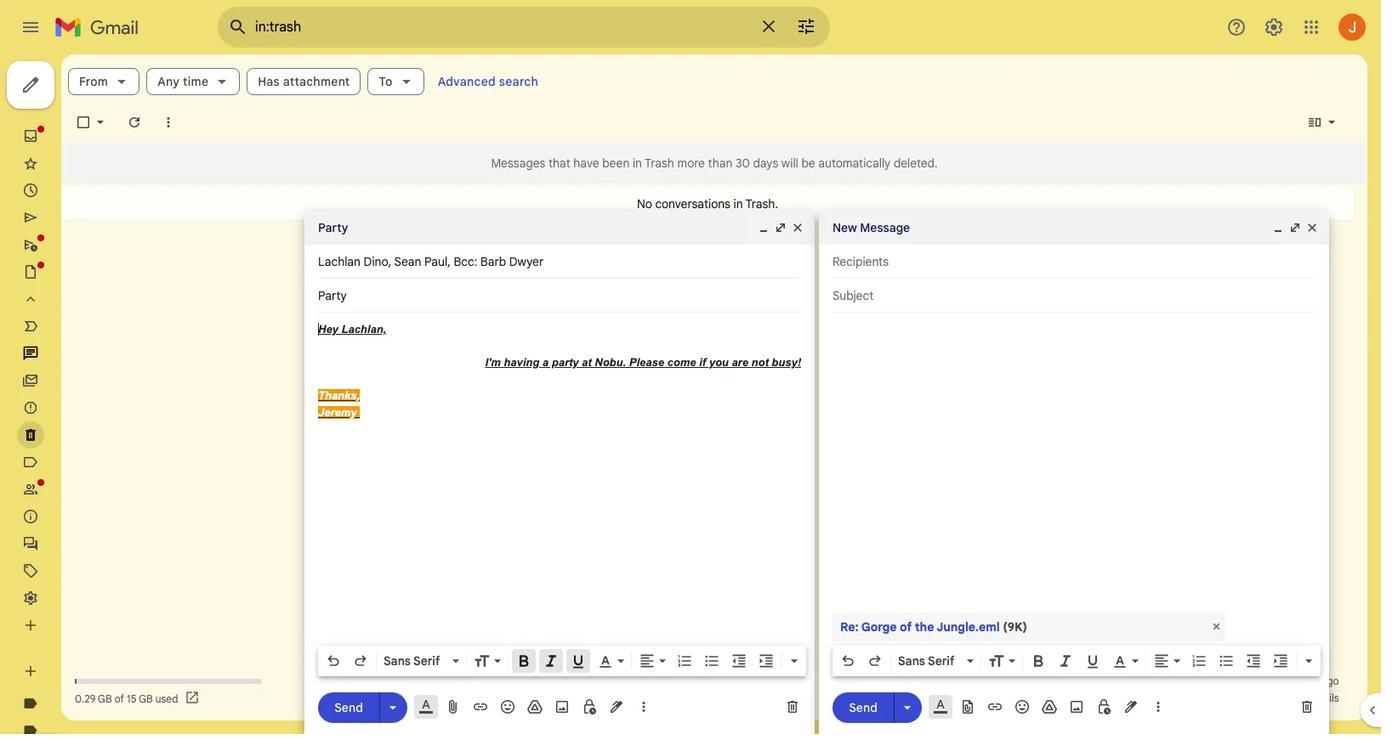 Task type: describe. For each thing, give the bounding box(es) containing it.
gmail image
[[54, 10, 147, 44]]

other
[[1235, 692, 1260, 705]]

messages that have been in trash more than 30 days will be automatically deleted.
[[491, 156, 938, 171]]

sans serif for sans serif "option" within the party dialog
[[384, 654, 440, 669]]

discard draft ‪(⌘⇧d)‬ image
[[784, 699, 801, 716]]

send button for more send options icon
[[318, 693, 379, 723]]

at
[[582, 356, 592, 369]]

minimize image
[[1271, 221, 1285, 235]]

30
[[735, 156, 750, 171]]

toggle confidential mode image for underline ‪(⌘u)‬ icon
[[1095, 699, 1112, 716]]

sans for sans serif "option" within the dialog
[[898, 654, 925, 669]]

messages
[[491, 156, 545, 171]]

indent less ‪(⌘[)‬ image
[[1245, 653, 1262, 670]]

you
[[709, 356, 729, 369]]

sans serif option for more send options image
[[895, 653, 963, 670]]

follow link to manage storage image
[[185, 691, 202, 708]]

sans for sans serif "option" within the party dialog
[[384, 654, 411, 669]]

insert photo image for insert files using drive image associated with bold ‪(⌘b)‬ icon
[[1068, 699, 1085, 716]]

italic ‪(⌘i)‬ image for underline ‪(⌘u)‬ image
[[543, 653, 560, 670]]

bold ‪(⌘b)‬ image
[[1030, 653, 1047, 670]]

last
[[1172, 675, 1192, 688]]

are
[[732, 356, 748, 369]]

have
[[573, 156, 599, 171]]

more options image
[[639, 699, 649, 716]]

sans serif for sans serif "option" within the dialog
[[898, 654, 954, 669]]

has attachment
[[258, 74, 350, 89]]

insert link ‪(⌘k)‬ image for attach files image within party dialog
[[472, 699, 489, 716]]

support image
[[1226, 17, 1247, 37]]

clear search image
[[752, 9, 786, 43]]

party dialog
[[304, 211, 815, 735]]

more send options image
[[384, 699, 401, 716]]

more formatting options image
[[1300, 653, 1317, 670]]

insert link ‪(⌘k)‬ image for attach files image inside dialog
[[986, 699, 1003, 716]]

no
[[637, 196, 652, 211]]

days
[[753, 156, 778, 171]]

policies
[[749, 675, 784, 688]]

indent less ‪(⌘[)‬ image
[[730, 653, 747, 670]]

party
[[318, 220, 348, 236]]

more image
[[160, 114, 177, 131]]

2 gb from the left
[[139, 693, 153, 705]]

attachment
[[283, 74, 350, 89]]

Search mail text field
[[255, 19, 748, 36]]

footer containing terms
[[61, 674, 1354, 708]]

send for more send options icon
[[334, 700, 363, 716]]

more send options image
[[899, 699, 916, 716]]

formatting options toolbar for insert photo in the dialog
[[833, 646, 1321, 677]]

search
[[499, 74, 538, 89]]

i'm
[[485, 356, 501, 369]]

0 horizontal spatial ·
[[660, 675, 663, 688]]

a
[[542, 356, 549, 369]]

jungle.eml
[[937, 620, 1000, 635]]

re: gorge of the jungle.eml (9k)
[[840, 620, 1027, 635]]

hey lachlan,
[[318, 323, 386, 336]]

terms · privacy · program policies
[[629, 675, 784, 688]]

search mail image
[[223, 12, 253, 43]]

details
[[1308, 692, 1339, 705]]

15
[[127, 693, 136, 705]]

serif for sans serif "option" within the dialog
[[928, 654, 954, 669]]

terms
[[629, 675, 658, 688]]

ago
[[1321, 675, 1339, 688]]

underline ‪(⌘u)‬ image
[[570, 654, 587, 671]]

insert files using drive image for bold ‪(⌘b)‬ image
[[526, 699, 543, 716]]

trash.
[[745, 196, 778, 211]]

re:
[[840, 620, 858, 635]]

advanced search button
[[431, 66, 545, 97]]

main menu image
[[20, 17, 41, 37]]

lachlan
[[318, 254, 361, 270]]

more formatting options image
[[786, 653, 803, 670]]

Message Body text field
[[318, 321, 801, 641]]

any time button
[[146, 68, 240, 95]]

than
[[708, 156, 732, 171]]

trash
[[645, 156, 674, 171]]

open
[[1190, 692, 1215, 705]]

in inside last account activity: 3 minutes ago open in 1 other location · details
[[1218, 692, 1226, 705]]

redo ‪(⌘y)‬ image for more send options image
[[867, 653, 884, 670]]

of for the
[[900, 620, 912, 635]]

bulleted list ‪(⌘⇧8)‬ image for indent less ‪(⌘[)‬ icon
[[1218, 653, 1235, 670]]

advanced search options image
[[789, 9, 823, 43]]

(9k)
[[1003, 620, 1027, 635]]

sans serif option for more send options icon
[[380, 653, 449, 670]]

to
[[379, 74, 393, 89]]

advanced search
[[438, 74, 538, 89]]

location
[[1263, 692, 1300, 705]]

thanks,
[[318, 389, 360, 402]]

more options image
[[1153, 699, 1163, 716]]

· inside last account activity: 3 minutes ago open in 1 other location · details
[[1302, 692, 1305, 705]]

the
[[915, 620, 934, 635]]

lachlan,
[[341, 323, 386, 336]]

insert files using drive image for bold ‪(⌘b)‬ icon
[[1041, 699, 1058, 716]]

serif for sans serif "option" within the party dialog
[[413, 654, 440, 669]]

3
[[1274, 675, 1279, 688]]

of for 15
[[114, 693, 124, 705]]

main content containing from
[[61, 54, 1367, 721]]

close image
[[1305, 221, 1319, 235]]

not
[[751, 356, 769, 369]]

used
[[155, 693, 178, 705]]

attach files image for insert emoji ‪(⌘⇧2)‬ icon related to insert files using drive image in the party dialog
[[445, 699, 462, 716]]

insert photo image for insert files using drive image in the party dialog
[[554, 699, 571, 716]]

has attachment button
[[247, 68, 361, 95]]

1 horizontal spatial in
[[733, 196, 743, 211]]

barb
[[480, 254, 506, 270]]



Task type: locate. For each thing, give the bounding box(es) containing it.
toggle split pane mode image
[[1306, 114, 1323, 131]]

italic ‪(⌘i)‬ image
[[543, 653, 560, 670], [1057, 653, 1074, 670]]

toggle confidential mode image inside party dialog
[[581, 699, 598, 716]]

bulleted list ‪(⌘⇧8)‬ image
[[703, 653, 720, 670], [1218, 653, 1235, 670]]

send
[[334, 700, 363, 716], [849, 700, 877, 716]]

italic ‪(⌘i)‬ image inside dialog
[[1057, 653, 1074, 670]]

2 send from the left
[[849, 700, 877, 716]]

main content
[[61, 54, 1367, 721]]

send button inside dialog
[[833, 693, 894, 723]]

redo ‪(⌘y)‬ image
[[352, 653, 369, 670], [867, 653, 884, 670]]

attach files image
[[445, 699, 462, 716], [959, 699, 976, 716]]

2 insert emoji ‪(⌘⇧2)‬ image from the left
[[1014, 699, 1031, 716]]

insert photo image inside dialog
[[1068, 699, 1085, 716]]

formatting options toolbar
[[318, 646, 806, 677], [833, 646, 1321, 677]]

party
[[552, 356, 579, 369]]

privacy link
[[665, 675, 699, 688]]

0 horizontal spatial insert link ‪(⌘k)‬ image
[[472, 699, 489, 716]]

1 horizontal spatial attach files image
[[959, 699, 976, 716]]

serif
[[413, 654, 440, 669], [928, 654, 954, 669]]

1 horizontal spatial send button
[[833, 693, 894, 723]]

0 horizontal spatial subject field
[[318, 287, 801, 304]]

in left 1
[[1218, 692, 1226, 705]]

sans serif inside dialog
[[898, 654, 954, 669]]

insert files using drive image down bold ‪(⌘b)‬ icon
[[1041, 699, 1058, 716]]

1 horizontal spatial insert photo image
[[1068, 699, 1085, 716]]

any
[[157, 74, 180, 89]]

2 insert link ‪(⌘k)‬ image from the left
[[986, 699, 1003, 716]]

sans serif option inside party dialog
[[380, 653, 449, 670]]

1 , from the left
[[388, 254, 391, 270]]

undo ‪(⌘z)‬ image for redo ‪(⌘y)‬ image related to more send options image
[[839, 653, 856, 670]]

1 vertical spatial of
[[114, 693, 124, 705]]

be
[[801, 156, 815, 171]]

1 horizontal spatial ·
[[702, 675, 704, 688]]

2 insert signature image from the left
[[1123, 699, 1140, 716]]

from
[[79, 74, 108, 89]]

lachlan dino , sean paul , bcc: barb dwyer
[[318, 254, 544, 270]]

please
[[629, 356, 664, 369]]

subject field for party dialog
[[318, 287, 801, 304]]

more
[[677, 156, 705, 171]]

1 horizontal spatial ,
[[447, 254, 451, 270]]

insert signature image left more options image
[[1123, 699, 1140, 716]]

italic ‪(⌘i)‬ image right bold ‪(⌘b)‬ icon
[[1057, 653, 1074, 670]]

1 horizontal spatial bulleted list ‪(⌘⇧8)‬ image
[[1218, 653, 1235, 670]]

1 horizontal spatial serif
[[928, 654, 954, 669]]

0 horizontal spatial in
[[633, 156, 642, 171]]

1 serif from the left
[[413, 654, 440, 669]]

navigation
[[0, 54, 204, 735]]

, left sean
[[388, 254, 391, 270]]

1 insert emoji ‪(⌘⇧2)‬ image from the left
[[499, 699, 516, 716]]

attach files image right more send options image
[[959, 699, 976, 716]]

2 insert files using drive image from the left
[[1041, 699, 1058, 716]]

insert link ‪(⌘k)‬ image inside dialog
[[986, 699, 1003, 716]]

2 italic ‪(⌘i)‬ image from the left
[[1057, 653, 1074, 670]]

numbered list ‪(⌘⇧7)‬ image
[[1191, 653, 1208, 670]]

dwyer
[[509, 254, 544, 270]]

sans inside dialog
[[898, 654, 925, 669]]

settings image
[[1264, 17, 1284, 37]]

1 undo ‪(⌘z)‬ image from the left
[[325, 653, 342, 670]]

1 send button from the left
[[318, 693, 379, 723]]

1 horizontal spatial italic ‪(⌘i)‬ image
[[1057, 653, 1074, 670]]

0 horizontal spatial insert emoji ‪(⌘⇧2)‬ image
[[499, 699, 516, 716]]

nobu.
[[595, 356, 626, 369]]

1 horizontal spatial toggle confidential mode image
[[1095, 699, 1112, 716]]

0 horizontal spatial serif
[[413, 654, 440, 669]]

2 redo ‪(⌘y)‬ image from the left
[[867, 653, 884, 670]]

terms link
[[629, 675, 658, 688]]

send inside dialog
[[849, 700, 877, 716]]

1 sans from the left
[[384, 654, 411, 669]]

hey
[[318, 323, 338, 336]]

0 horizontal spatial of
[[114, 693, 124, 705]]

2 formatting options toolbar from the left
[[833, 646, 1321, 677]]

None checkbox
[[75, 114, 92, 131]]

indent more ‪(⌘])‬ image for indent less ‪(⌘[)‬ image
[[758, 653, 775, 670]]

0 horizontal spatial formatting options toolbar
[[318, 646, 806, 677]]

in
[[633, 156, 642, 171], [733, 196, 743, 211], [1218, 692, 1226, 705]]

0 horizontal spatial send
[[334, 700, 363, 716]]

to button
[[368, 68, 424, 95]]

·
[[660, 675, 663, 688], [702, 675, 704, 688], [1302, 692, 1305, 705]]

indent more ‪(⌘])‬ image
[[758, 653, 775, 670], [1272, 653, 1289, 670]]

toggle confidential mode image down underline ‪(⌘u)‬ image
[[581, 699, 598, 716]]

1 italic ‪(⌘i)‬ image from the left
[[543, 653, 560, 670]]

sans serif down the
[[898, 654, 954, 669]]

serif inside party dialog
[[413, 654, 440, 669]]

toggle confidential mode image inside dialog
[[1095, 699, 1112, 716]]

1 gb from the left
[[98, 693, 112, 705]]

attach files image inside party dialog
[[445, 699, 462, 716]]

0 horizontal spatial italic ‪(⌘i)‬ image
[[543, 653, 560, 670]]

1 bulleted list ‪(⌘⇧8)‬ image from the left
[[703, 653, 720, 670]]

insert signature image
[[608, 699, 625, 716], [1123, 699, 1140, 716]]

0 horizontal spatial toggle confidential mode image
[[581, 699, 598, 716]]

2 insert photo image from the left
[[1068, 699, 1085, 716]]

0 horizontal spatial sans
[[384, 654, 411, 669]]

0 horizontal spatial insert photo image
[[554, 699, 571, 716]]

0 vertical spatial in
[[633, 156, 642, 171]]

formatting options toolbar inside party dialog
[[318, 646, 806, 677]]

toggle confidential mode image for underline ‪(⌘u)‬ image
[[581, 699, 598, 716]]

2 toggle confidential mode image from the left
[[1095, 699, 1112, 716]]

jeremy
[[318, 406, 357, 419]]

2 attach files image from the left
[[959, 699, 976, 716]]

sans up more send options icon
[[384, 654, 411, 669]]

no conversations in trash.
[[637, 196, 778, 211]]

1 horizontal spatial subject field
[[833, 287, 1316, 304]]

any time
[[157, 74, 209, 89]]

1 formatting options toolbar from the left
[[318, 646, 806, 677]]

attach files image for insert files using drive image associated with bold ‪(⌘b)‬ icon insert emoji ‪(⌘⇧2)‬ icon
[[959, 699, 976, 716]]

dialog containing re: gorge of the jungle.eml
[[819, 211, 1329, 735]]

insert photo image
[[554, 699, 571, 716], [1068, 699, 1085, 716]]

, left the bcc:
[[447, 254, 451, 270]]

gorge
[[861, 620, 897, 635]]

2 serif from the left
[[928, 654, 954, 669]]

insert photo image down underline ‪(⌘u)‬ image
[[554, 699, 571, 716]]

time
[[183, 74, 209, 89]]

insert emoji ‪(⌘⇧2)‬ image down bold ‪(⌘b)‬ icon
[[1014, 699, 1031, 716]]

pop out image
[[1288, 221, 1302, 235]]

busy!
[[772, 356, 801, 369]]

activity:
[[1235, 675, 1271, 688]]

indent more ‪(⌘])‬ image up policies
[[758, 653, 775, 670]]

insert emoji ‪(⌘⇧2)‬ image
[[499, 699, 516, 716], [1014, 699, 1031, 716]]

1 sans serif option from the left
[[380, 653, 449, 670]]

insert files using drive image down bold ‪(⌘b)‬ image
[[526, 699, 543, 716]]

sans
[[384, 654, 411, 669], [898, 654, 925, 669]]

attachment: re: gorge of the jungle.eml. press enter to view the attachment and delete to remove it element
[[833, 613, 1225, 642]]

2 indent more ‪(⌘])‬ image from the left
[[1272, 653, 1289, 670]]

in left trash.
[[733, 196, 743, 211]]

0 horizontal spatial sans serif
[[384, 654, 440, 669]]

automatically
[[818, 156, 891, 171]]

0 horizontal spatial sans serif option
[[380, 653, 449, 670]]

1 redo ‪(⌘y)‬ image from the left
[[352, 653, 369, 670]]

1 horizontal spatial sans serif option
[[895, 653, 963, 670]]

2 sans serif from the left
[[898, 654, 954, 669]]

gb right 0.29
[[98, 693, 112, 705]]

insert photo image down underline ‪(⌘u)‬ icon
[[1068, 699, 1085, 716]]

i'm having a party at nobu. please come if you are not busy!
[[485, 356, 801, 369]]

attach files image right more send options icon
[[445, 699, 462, 716]]

of inside dialog
[[900, 620, 912, 635]]

footer
[[61, 674, 1354, 708]]

that
[[548, 156, 570, 171]]

having
[[504, 356, 539, 369]]

indent more ‪(⌘])‬ image up the 3
[[1272, 653, 1289, 670]]

· right privacy
[[702, 675, 704, 688]]

1 horizontal spatial insert files using drive image
[[1041, 699, 1058, 716]]

redo ‪(⌘y)‬ image for more send options icon
[[352, 653, 369, 670]]

sans down the
[[898, 654, 925, 669]]

0 horizontal spatial insert files using drive image
[[526, 699, 543, 716]]

0 horizontal spatial gb
[[98, 693, 112, 705]]

refresh image
[[126, 114, 143, 131]]

sans serif option up more send options icon
[[380, 653, 449, 670]]

insert emoji ‪(⌘⇧2)‬ image down bold ‪(⌘b)‬ image
[[499, 699, 516, 716]]

insert signature image for "toggle confidential mode" "image" within the party dialog
[[608, 699, 625, 716]]

insert signature image left more options icon
[[608, 699, 625, 716]]

minutes
[[1282, 675, 1319, 688]]

insert signature image for "toggle confidential mode" "image" in dialog
[[1123, 699, 1140, 716]]

1
[[1229, 692, 1232, 705]]

1 insert photo image from the left
[[554, 699, 571, 716]]

1 horizontal spatial insert signature image
[[1123, 699, 1140, 716]]

gb
[[98, 693, 112, 705], [139, 693, 153, 705]]

dialog
[[819, 211, 1329, 735]]

· down minutes
[[1302, 692, 1305, 705]]

2 sans serif option from the left
[[895, 653, 963, 670]]

come
[[667, 356, 696, 369]]

1 horizontal spatial formatting options toolbar
[[833, 646, 1321, 677]]

0 horizontal spatial ,
[[388, 254, 391, 270]]

account
[[1195, 675, 1233, 688]]

Subject field
[[318, 287, 801, 304], [833, 287, 1316, 304]]

send inside party dialog
[[334, 700, 363, 716]]

1 toggle confidential mode image from the left
[[581, 699, 598, 716]]

bold ‪(⌘b)‬ image
[[515, 653, 532, 670]]

insert emoji ‪(⌘⇧2)‬ image for insert files using drive image in the party dialog
[[499, 699, 516, 716]]

subject field inside dialog
[[833, 287, 1316, 304]]

1 horizontal spatial sans
[[898, 654, 925, 669]]

thanks, jeremy
[[318, 389, 360, 419]]

program
[[707, 675, 747, 688]]

2 bulleted list ‪(⌘⇧8)‬ image from the left
[[1218, 653, 1235, 670]]

numbered list ‪(⌘⇧7)‬ image
[[676, 653, 693, 670]]

formatting options toolbar for insert photo inside the party dialog
[[318, 646, 806, 677]]

1 horizontal spatial redo ‪(⌘y)‬ image
[[867, 653, 884, 670]]

2 sans from the left
[[898, 654, 925, 669]]

indent more ‪(⌘])‬ image for indent less ‪(⌘[)‬ icon
[[1272, 653, 1289, 670]]

1 sans serif from the left
[[384, 654, 440, 669]]

0 horizontal spatial indent more ‪(⌘])‬ image
[[758, 653, 775, 670]]

insert files using drive image inside party dialog
[[526, 699, 543, 716]]

dino
[[364, 254, 388, 270]]

subject field inside party dialog
[[318, 287, 801, 304]]

sans inside party dialog
[[384, 654, 411, 669]]

from button
[[68, 68, 140, 95]]

send button
[[318, 693, 379, 723], [833, 693, 894, 723]]

1 horizontal spatial undo ‪(⌘z)‬ image
[[839, 653, 856, 670]]

serif inside dialog
[[928, 654, 954, 669]]

bcc:
[[454, 254, 477, 270]]

subject field for dialog containing re: gorge of the jungle.eml
[[833, 287, 1316, 304]]

bulleted list ‪(⌘⇧8)‬ image for indent less ‪(⌘[)‬ image
[[703, 653, 720, 670]]

in right been
[[633, 156, 642, 171]]

sans serif option down the
[[895, 653, 963, 670]]

send left more send options icon
[[334, 700, 363, 716]]

discard draft ‪(⌘⇧d)‬ image
[[1299, 699, 1316, 716]]

paul
[[424, 254, 447, 270]]

sans serif up more send options icon
[[384, 654, 440, 669]]

italic ‪(⌘i)‬ image for underline ‪(⌘u)‬ icon
[[1057, 653, 1074, 670]]

2 , from the left
[[447, 254, 451, 270]]

1 insert link ‪(⌘k)‬ image from the left
[[472, 699, 489, 716]]

send button inside party dialog
[[318, 693, 379, 723]]

bulleted list ‪(⌘⇧8)‬ image up account
[[1218, 653, 1235, 670]]

attach files image inside dialog
[[959, 699, 976, 716]]

1 horizontal spatial indent more ‪(⌘])‬ image
[[1272, 653, 1289, 670]]

insert link ‪(⌘k)‬ image
[[472, 699, 489, 716], [986, 699, 1003, 716]]

2 undo ‪(⌘z)‬ image from the left
[[839, 653, 856, 670]]

0 horizontal spatial redo ‪(⌘y)‬ image
[[352, 653, 369, 670]]

1 horizontal spatial insert link ‪(⌘k)‬ image
[[986, 699, 1003, 716]]

0 horizontal spatial undo ‪(⌘z)‬ image
[[325, 653, 342, 670]]

will
[[781, 156, 798, 171]]

0 horizontal spatial send button
[[318, 693, 379, 723]]

bulleted list ‪(⌘⇧8)‬ image up terms · privacy · program policies
[[703, 653, 720, 670]]

conversations
[[655, 196, 730, 211]]

1 horizontal spatial sans serif
[[898, 654, 954, 669]]

send left more send options image
[[849, 700, 877, 716]]

2 subject field from the left
[[833, 287, 1316, 304]]

undo ‪(⌘z)‬ image
[[325, 653, 342, 670], [839, 653, 856, 670]]

send button for more send options image
[[833, 693, 894, 723]]

toggle confidential mode image down underline ‪(⌘u)‬ icon
[[1095, 699, 1112, 716]]

sean
[[394, 254, 421, 270]]

has
[[258, 74, 280, 89]]

0.29
[[75, 693, 95, 705]]

italic ‪(⌘i)‬ image inside party dialog
[[543, 653, 560, 670]]

insert files using drive image
[[526, 699, 543, 716], [1041, 699, 1058, 716]]

underline ‪(⌘u)‬ image
[[1084, 654, 1101, 671]]

,
[[388, 254, 391, 270], [447, 254, 451, 270]]

send for more send options image
[[849, 700, 877, 716]]

2 horizontal spatial ·
[[1302, 692, 1305, 705]]

sans serif inside party dialog
[[384, 654, 440, 669]]

of left 15
[[114, 693, 124, 705]]

privacy
[[665, 675, 699, 688]]

1 send from the left
[[334, 700, 363, 716]]

formatting options toolbar inside dialog
[[833, 646, 1321, 677]]

send button left more send options icon
[[318, 693, 379, 723]]

send button left more send options image
[[833, 693, 894, 723]]

gb right 15
[[139, 693, 153, 705]]

0 vertical spatial of
[[900, 620, 912, 635]]

2 send button from the left
[[833, 693, 894, 723]]

2 horizontal spatial in
[[1218, 692, 1226, 705]]

sans serif option inside dialog
[[895, 653, 963, 670]]

1 horizontal spatial gb
[[139, 693, 153, 705]]

been
[[602, 156, 630, 171]]

last account activity: 3 minutes ago open in 1 other location · details
[[1172, 675, 1339, 705]]

1 horizontal spatial of
[[900, 620, 912, 635]]

insert photo image inside party dialog
[[554, 699, 571, 716]]

None search field
[[218, 7, 830, 48]]

1 insert files using drive image from the left
[[526, 699, 543, 716]]

program policies link
[[707, 675, 784, 688]]

of left the
[[900, 620, 912, 635]]

of inside footer
[[114, 693, 124, 705]]

· right terms
[[660, 675, 663, 688]]

1 attach files image from the left
[[445, 699, 462, 716]]

advanced
[[438, 74, 496, 89]]

sans serif option
[[380, 653, 449, 670], [895, 653, 963, 670]]

insert emoji ‪(⌘⇧2)‬ image for insert files using drive image associated with bold ‪(⌘b)‬ icon
[[1014, 699, 1031, 716]]

insert link ‪(⌘k)‬ image inside party dialog
[[472, 699, 489, 716]]

2 vertical spatial in
[[1218, 692, 1226, 705]]

1 vertical spatial in
[[733, 196, 743, 211]]

undo ‪(⌘z)‬ image for redo ‪(⌘y)‬ image associated with more send options icon
[[325, 653, 342, 670]]

1 indent more ‪(⌘])‬ image from the left
[[758, 653, 775, 670]]

0 horizontal spatial bulleted list ‪(⌘⇧8)‬ image
[[703, 653, 720, 670]]

details link
[[1308, 692, 1339, 705]]

toggle confidential mode image
[[581, 699, 598, 716], [1095, 699, 1112, 716]]

italic ‪(⌘i)‬ image right bold ‪(⌘b)‬ image
[[543, 653, 560, 670]]

0 horizontal spatial attach files image
[[445, 699, 462, 716]]

1 subject field from the left
[[318, 287, 801, 304]]

1 insert signature image from the left
[[608, 699, 625, 716]]

deleted.
[[894, 156, 938, 171]]

if
[[699, 356, 706, 369]]

1 horizontal spatial send
[[849, 700, 877, 716]]

of
[[900, 620, 912, 635], [114, 693, 124, 705]]

1 horizontal spatial insert emoji ‪(⌘⇧2)‬ image
[[1014, 699, 1031, 716]]

sans serif
[[384, 654, 440, 669], [898, 654, 954, 669]]

0.29 gb of 15 gb used
[[75, 693, 178, 705]]

0 horizontal spatial insert signature image
[[608, 699, 625, 716]]



Task type: vqa. For each thing, say whether or not it's contained in the screenshot.
Main Content
yes



